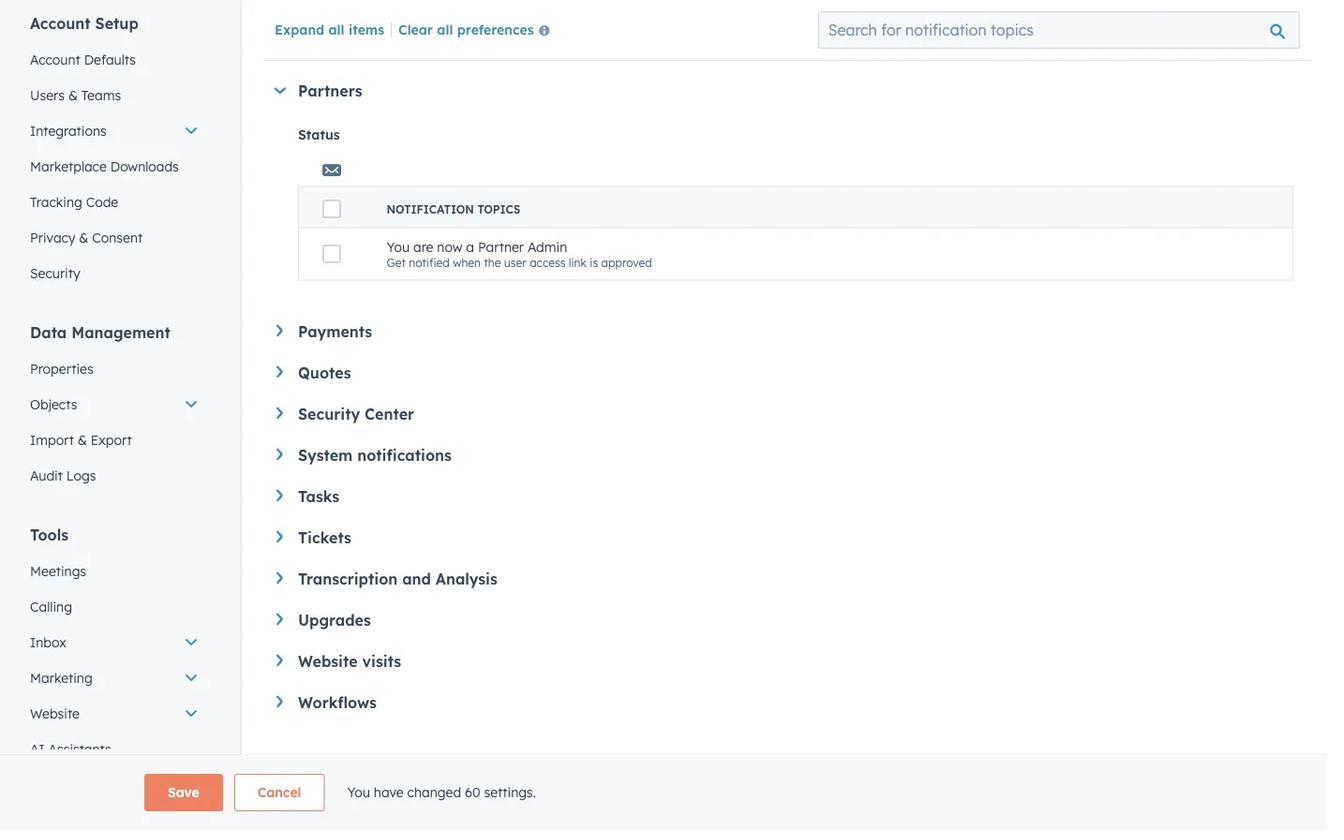 Task type: vqa. For each thing, say whether or not it's contained in the screenshot.
All associated with Expand
yes



Task type: describe. For each thing, give the bounding box(es) containing it.
expand all items button
[[275, 21, 384, 37]]

audit logs
[[30, 468, 96, 484]]

account setup
[[30, 14, 139, 33]]

caret image for tasks
[[277, 490, 283, 502]]

approved
[[602, 256, 652, 270]]

admin
[[528, 239, 568, 256]]

partners button
[[274, 82, 1294, 101]]

when inside 'you are now a partner admin get notified when the user access link is approved'
[[453, 256, 481, 270]]

import & export
[[30, 432, 132, 449]]

downloads
[[110, 158, 179, 175]]

clear
[[399, 21, 433, 37]]

system
[[298, 446, 353, 465]]

ai assistants
[[30, 742, 111, 758]]

system notifications
[[298, 446, 452, 465]]

user
[[504, 256, 527, 270]]

have
[[374, 785, 404, 801]]

0 horizontal spatial a
[[409, 15, 416, 29]]

audit logs link
[[19, 459, 210, 494]]

transcription and analysis button
[[277, 570, 1294, 589]]

objects button
[[19, 387, 210, 423]]

get inside 'you are now a partner admin get notified when the user access link is approved'
[[387, 256, 406, 270]]

privacy & consent
[[30, 230, 143, 246]]

link
[[569, 256, 587, 270]]

data management element
[[19, 323, 210, 494]]

marketplace downloads link
[[19, 149, 210, 185]]

cancel button
[[234, 775, 325, 812]]

tickets
[[298, 529, 351, 548]]

payments
[[298, 323, 372, 341]]

import
[[30, 432, 74, 449]]

upgrades button
[[277, 611, 1294, 630]]

tracking
[[30, 194, 82, 211]]

changed
[[407, 785, 461, 801]]

save
[[168, 785, 200, 801]]

ready
[[930, 15, 960, 29]]

import & export link
[[19, 423, 210, 459]]

1 get from the top
[[387, 15, 406, 29]]

from
[[681, 15, 706, 29]]

marketplace inside marketplace downloads "link"
[[30, 158, 107, 175]]

quotes button
[[277, 364, 1294, 383]]

you've
[[575, 15, 609, 29]]

2 horizontal spatial a
[[514, 15, 521, 29]]

notification topics
[[387, 203, 521, 217]]

inbox
[[30, 635, 66, 651]]

caret image for partners
[[274, 88, 286, 94]]

center
[[365, 405, 414, 424]]

and
[[402, 570, 431, 589]]

expand all items
[[275, 21, 384, 37]]

Search for notification topics search field
[[818, 11, 1301, 49]]

tickets button
[[277, 529, 1294, 548]]

notification
[[419, 15, 480, 29]]

the for template
[[709, 15, 726, 29]]

setup
[[95, 14, 139, 33]]

update
[[889, 15, 927, 29]]

items
[[349, 21, 384, 37]]

calling link
[[19, 590, 210, 625]]

account defaults link
[[19, 42, 210, 78]]

workflows
[[298, 694, 377, 713]]

website visits
[[298, 653, 401, 671]]

account for account defaults
[[30, 52, 80, 68]]

partner
[[478, 239, 524, 256]]

all for expand
[[329, 21, 345, 37]]

caret image for tickets
[[277, 532, 283, 544]]

inbox button
[[19, 625, 210, 661]]

security center
[[298, 405, 414, 424]]

marketing button
[[19, 661, 210, 697]]

users
[[30, 87, 65, 104]]

is
[[590, 256, 598, 270]]

account defaults
[[30, 52, 136, 68]]

now
[[437, 239, 463, 256]]

properties link
[[19, 352, 210, 387]]

upgrades
[[298, 611, 371, 630]]

you for you are now a partner admin get notified when the user access link is approved
[[387, 239, 410, 256]]

caret image for system notifications
[[277, 449, 283, 461]]

consent
[[92, 230, 143, 246]]

ai
[[30, 742, 45, 758]]

tasks button
[[277, 488, 1294, 506]]

tracking code link
[[19, 185, 210, 220]]

the for admin
[[484, 256, 501, 270]]

calling
[[30, 599, 72, 616]]

a inside 'you are now a partner admin get notified when the user access link is approved'
[[466, 239, 474, 256]]

notified
[[409, 256, 450, 270]]

workflows button
[[277, 694, 1294, 713]]



Task type: locate. For each thing, give the bounding box(es) containing it.
privacy
[[30, 230, 75, 246]]

&
[[68, 87, 78, 104], [79, 230, 88, 246], [78, 432, 87, 449]]

0 vertical spatial website
[[298, 653, 358, 671]]

you are now a partner admin get notified when the user access link is approved
[[387, 239, 652, 270]]

& left the export
[[78, 432, 87, 449]]

visits
[[362, 653, 401, 671]]

caret image for upgrades
[[277, 614, 283, 626]]

when
[[483, 15, 511, 29], [453, 256, 481, 270]]

are
[[413, 239, 434, 256]]

logs
[[66, 468, 96, 484]]

1 horizontal spatial you
[[387, 239, 410, 256]]

1 horizontal spatial security
[[298, 405, 360, 424]]

& right users
[[68, 87, 78, 104]]

you for you have changed 60 settings.
[[347, 785, 370, 801]]

transcription and analysis
[[298, 570, 498, 589]]

template
[[524, 15, 572, 29]]

caret image left workflows
[[277, 697, 283, 709]]

integrations button
[[19, 113, 210, 149]]

caret image for transcription and analysis
[[277, 573, 283, 585]]

marketplace left has
[[781, 15, 847, 29]]

caret image inside tickets dropdown button
[[277, 532, 283, 544]]

0 vertical spatial when
[[483, 15, 511, 29]]

& for consent
[[79, 230, 88, 246]]

security for security center
[[298, 405, 360, 424]]

preferences
[[457, 21, 534, 37]]

marketing
[[30, 670, 93, 687]]

caret image inside system notifications dropdown button
[[277, 449, 283, 461]]

the inside 'you are now a partner admin get notified when the user access link is approved'
[[484, 256, 501, 270]]

1 vertical spatial account
[[30, 52, 80, 68]]

2 account from the top
[[30, 52, 80, 68]]

caret image
[[274, 88, 286, 94], [277, 325, 283, 337], [277, 367, 283, 379], [277, 408, 283, 420], [277, 490, 283, 502], [277, 532, 283, 544], [277, 573, 283, 585], [277, 697, 283, 709]]

0 vertical spatial you
[[387, 239, 410, 256]]

caret image left tickets
[[277, 532, 283, 544]]

security for security
[[30, 265, 80, 282]]

caret image left payments
[[277, 325, 283, 337]]

users & teams link
[[19, 78, 210, 113]]

1 horizontal spatial a
[[466, 239, 474, 256]]

tasks
[[298, 488, 340, 506]]

1 horizontal spatial the
[[709, 15, 726, 29]]

& for export
[[78, 432, 87, 449]]

an
[[872, 15, 886, 29]]

website for website visits
[[298, 653, 358, 671]]

teams
[[81, 87, 121, 104]]

2 get from the top
[[387, 256, 406, 270]]

a right now
[[466, 239, 474, 256]]

& right privacy
[[79, 230, 88, 246]]

1 vertical spatial you
[[347, 785, 370, 801]]

status
[[298, 127, 340, 143]]

get a notification when a template you've downloaded from the template marketplace has an update ready to install
[[387, 15, 1008, 29]]

integrations
[[30, 123, 107, 139]]

audit
[[30, 468, 63, 484]]

0 vertical spatial account
[[30, 14, 91, 33]]

caret image left website visits
[[277, 655, 283, 667]]

payments button
[[277, 323, 1294, 341]]

0 vertical spatial the
[[709, 15, 726, 29]]

data management
[[30, 323, 170, 342]]

clear all preferences button
[[399, 19, 558, 42]]

0 vertical spatial &
[[68, 87, 78, 104]]

settings.
[[484, 785, 536, 801]]

0 horizontal spatial the
[[484, 256, 501, 270]]

install
[[977, 15, 1008, 29]]

transcription
[[298, 570, 398, 589]]

1 horizontal spatial marketplace
[[781, 15, 847, 29]]

data
[[30, 323, 67, 342]]

0 horizontal spatial you
[[347, 785, 370, 801]]

website down upgrades
[[298, 653, 358, 671]]

a
[[409, 15, 416, 29], [514, 15, 521, 29], [466, 239, 474, 256]]

defaults
[[84, 52, 136, 68]]

1 vertical spatial get
[[387, 256, 406, 270]]

1 account from the top
[[30, 14, 91, 33]]

all right clear
[[437, 21, 453, 37]]

caret image left quotes
[[277, 367, 283, 379]]

caret image for payments
[[277, 325, 283, 337]]

marketplace down "integrations" at the top of the page
[[30, 158, 107, 175]]

2 caret image from the top
[[277, 614, 283, 626]]

website visits button
[[277, 653, 1294, 671]]

properties
[[30, 361, 93, 377]]

security up system
[[298, 405, 360, 424]]

caret image left tasks
[[277, 490, 283, 502]]

quotes
[[298, 364, 351, 383]]

caret image for security center
[[277, 408, 283, 420]]

caret image
[[277, 449, 283, 461], [277, 614, 283, 626], [277, 655, 283, 667]]

0 horizontal spatial all
[[329, 21, 345, 37]]

security
[[30, 265, 80, 282], [298, 405, 360, 424]]

caret image inside "tasks" dropdown button
[[277, 490, 283, 502]]

account up account defaults
[[30, 14, 91, 33]]

caret image for website visits
[[277, 655, 283, 667]]

tools
[[30, 526, 69, 545]]

website for website
[[30, 706, 80, 722]]

1 horizontal spatial all
[[437, 21, 453, 37]]

0 vertical spatial caret image
[[277, 449, 283, 461]]

a left notification
[[409, 15, 416, 29]]

caret image left transcription
[[277, 573, 283, 585]]

1 vertical spatial caret image
[[277, 614, 283, 626]]

caret image left system
[[277, 449, 283, 461]]

notifications
[[357, 446, 452, 465]]

website inside button
[[30, 706, 80, 722]]

caret image left security center
[[277, 408, 283, 420]]

save button
[[144, 775, 223, 812]]

template
[[730, 15, 778, 29]]

caret image inside payments dropdown button
[[277, 325, 283, 337]]

caret image inside security center dropdown button
[[277, 408, 283, 420]]

when right notification
[[483, 15, 511, 29]]

1 horizontal spatial website
[[298, 653, 358, 671]]

2 vertical spatial &
[[78, 432, 87, 449]]

clear all preferences
[[399, 21, 534, 37]]

website down the marketing
[[30, 706, 80, 722]]

caret image inside quotes "dropdown button"
[[277, 367, 283, 379]]

account setup element
[[19, 13, 210, 292]]

all left the items
[[329, 21, 345, 37]]

60
[[465, 785, 481, 801]]

0 horizontal spatial security
[[30, 265, 80, 282]]

all for clear
[[437, 21, 453, 37]]

security link
[[19, 256, 210, 292]]

you inside 'you are now a partner admin get notified when the user access link is approved'
[[387, 239, 410, 256]]

3 caret image from the top
[[277, 655, 283, 667]]

partners
[[298, 82, 362, 101]]

meetings link
[[19, 554, 210, 590]]

the left user
[[484, 256, 501, 270]]

& for teams
[[68, 87, 78, 104]]

you left "have"
[[347, 785, 370, 801]]

cancel
[[258, 785, 301, 801]]

get left are
[[387, 256, 406, 270]]

caret image inside partners 'dropdown button'
[[274, 88, 286, 94]]

a left template
[[514, 15, 521, 29]]

system notifications button
[[277, 446, 1294, 465]]

caret image inside the website visits dropdown button
[[277, 655, 283, 667]]

1 all from the left
[[329, 21, 345, 37]]

tools element
[[19, 525, 210, 804]]

1 horizontal spatial when
[[483, 15, 511, 29]]

privacy & consent link
[[19, 220, 210, 256]]

2 all from the left
[[437, 21, 453, 37]]

website button
[[19, 697, 210, 732]]

you
[[387, 239, 410, 256], [347, 785, 370, 801]]

management
[[71, 323, 170, 342]]

0 vertical spatial security
[[30, 265, 80, 282]]

caret image inside upgrades dropdown button
[[277, 614, 283, 626]]

all
[[329, 21, 345, 37], [437, 21, 453, 37]]

0 horizontal spatial marketplace
[[30, 158, 107, 175]]

when right notified on the top left of page
[[453, 256, 481, 270]]

marketplace
[[781, 15, 847, 29], [30, 158, 107, 175]]

account for account setup
[[30, 14, 91, 33]]

2 vertical spatial caret image
[[277, 655, 283, 667]]

has
[[850, 15, 869, 29]]

downloaded
[[613, 15, 678, 29]]

to
[[963, 15, 974, 29]]

1 vertical spatial &
[[79, 230, 88, 246]]

caret image inside workflows dropdown button
[[277, 697, 283, 709]]

caret image inside transcription and analysis dropdown button
[[277, 573, 283, 585]]

code
[[86, 194, 118, 211]]

0 vertical spatial marketplace
[[781, 15, 847, 29]]

access
[[530, 256, 566, 270]]

topics
[[478, 203, 521, 217]]

website
[[298, 653, 358, 671], [30, 706, 80, 722]]

1 vertical spatial the
[[484, 256, 501, 270]]

you left are
[[387, 239, 410, 256]]

caret image left upgrades
[[277, 614, 283, 626]]

1 caret image from the top
[[277, 449, 283, 461]]

1 vertical spatial website
[[30, 706, 80, 722]]

tracking code
[[30, 194, 118, 211]]

expand
[[275, 21, 325, 37]]

0 horizontal spatial website
[[30, 706, 80, 722]]

0 horizontal spatial when
[[453, 256, 481, 270]]

security center button
[[277, 405, 1294, 424]]

export
[[91, 432, 132, 449]]

analysis
[[436, 570, 498, 589]]

1 vertical spatial marketplace
[[30, 158, 107, 175]]

users & teams
[[30, 87, 121, 104]]

& inside "link"
[[78, 432, 87, 449]]

1 vertical spatial security
[[298, 405, 360, 424]]

the right "from"
[[709, 15, 726, 29]]

0 vertical spatial get
[[387, 15, 406, 29]]

caret image for workflows
[[277, 697, 283, 709]]

get right the items
[[387, 15, 406, 29]]

account up users
[[30, 52, 80, 68]]

marketplace downloads
[[30, 158, 179, 175]]

all inside button
[[437, 21, 453, 37]]

1 vertical spatial when
[[453, 256, 481, 270]]

security down privacy
[[30, 265, 80, 282]]

caret image for quotes
[[277, 367, 283, 379]]

caret image left partners
[[274, 88, 286, 94]]

security inside 'account setup' element
[[30, 265, 80, 282]]



